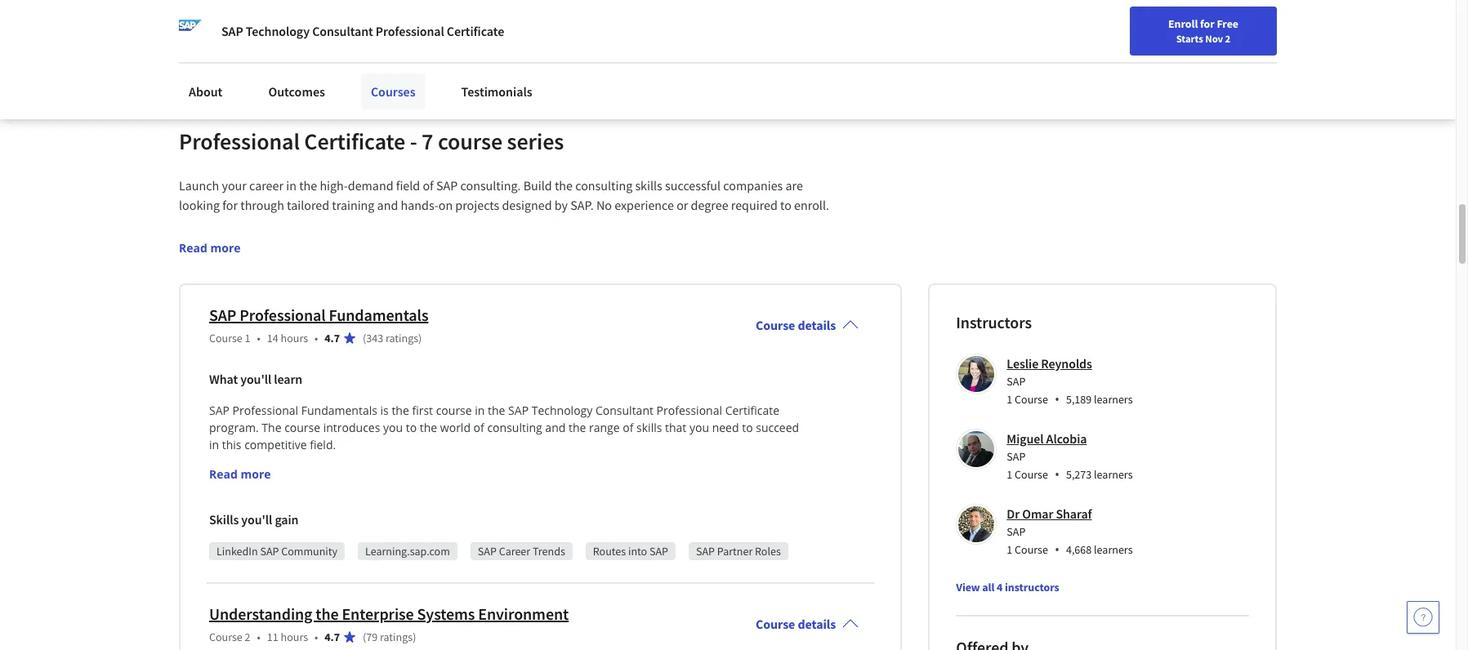 Task type: locate. For each thing, give the bounding box(es) containing it.
skills
[[635, 177, 663, 194], [637, 420, 662, 435]]

1 course details from the top
[[756, 317, 836, 333]]

0 horizontal spatial certificate
[[304, 127, 406, 156]]

high-
[[320, 177, 348, 194]]

ratings for fundamentals
[[386, 331, 418, 346]]

1 vertical spatial course details button
[[743, 593, 872, 650]]

to down are
[[780, 197, 792, 213]]

understanding
[[209, 604, 313, 624]]

0 horizontal spatial consulting
[[487, 420, 542, 435]]

• inside leslie reynolds sap 1 course • 5,189 learners
[[1055, 391, 1060, 409]]

0 vertical spatial 2
[[1225, 32, 1231, 45]]

• left 11
[[257, 630, 261, 645]]

2 ( from the top
[[363, 630, 366, 645]]

skills inside sap professional fundamentals is the first course in the sap technology consultant professional certificate program. the course introduces you to the world of consulting and the range of skills that you need to succeed in this competitive field.
[[637, 420, 662, 435]]

learners inside miguel alcobia sap 1 course • 5,273 learners
[[1094, 467, 1133, 482]]

media
[[302, 25, 337, 42]]

3 learners from the top
[[1094, 543, 1133, 557]]

about link
[[179, 74, 232, 110]]

) right 343
[[418, 331, 422, 346]]

nov
[[1206, 32, 1223, 45]]

instructors
[[956, 312, 1032, 333]]

share it on social media and in your performance review
[[207, 25, 513, 42]]

technology right share
[[246, 23, 310, 39]]

the up tailored
[[299, 177, 317, 194]]

routes into sap
[[593, 544, 668, 559]]

2 learners from the top
[[1094, 467, 1133, 482]]

looking
[[179, 197, 220, 213]]

1 horizontal spatial certificate
[[447, 23, 504, 39]]

learners right 5,189
[[1094, 392, 1133, 407]]

skills inside launch your career in the high-demand field of sap consulting. build the consulting skills successful companies are looking for through tailored training and hands-on projects designed by sap. no experience or degree required to enroll.
[[635, 177, 663, 194]]

and left range on the bottom left of page
[[545, 420, 566, 435]]

1 vertical spatial (
[[363, 630, 366, 645]]

learners
[[1094, 392, 1133, 407], [1094, 467, 1133, 482], [1094, 543, 1133, 557]]

into
[[628, 544, 647, 559]]

course up field.
[[284, 420, 320, 435]]

skills up experience
[[635, 177, 663, 194]]

0 horizontal spatial of
[[423, 177, 434, 194]]

0 vertical spatial details
[[798, 317, 836, 333]]

learners right 5,273
[[1094, 467, 1133, 482]]

2 course details button from the top
[[743, 593, 872, 650]]

1 horizontal spatial on
[[439, 197, 453, 213]]

1 vertical spatial )
[[413, 630, 416, 645]]

0 horizontal spatial )
[[413, 630, 416, 645]]

1 vertical spatial skills
[[637, 420, 662, 435]]

0 vertical spatial skills
[[635, 177, 663, 194]]

your left career
[[222, 177, 247, 194]]

1 horizontal spatial 2
[[1225, 32, 1231, 45]]

sap partner roles
[[696, 544, 781, 559]]

79
[[366, 630, 378, 645]]

0 vertical spatial course details button
[[743, 294, 872, 356]]

of inside launch your career in the high-demand field of sap consulting. build the consulting skills successful companies are looking for through tailored training and hands-on projects designed by sap. no experience or degree required to enroll.
[[423, 177, 434, 194]]

0 vertical spatial certificate
[[447, 23, 504, 39]]

professional
[[376, 23, 444, 39], [179, 127, 300, 156], [240, 305, 326, 325], [233, 403, 298, 418], [657, 403, 722, 418]]

1 vertical spatial ratings
[[380, 630, 413, 645]]

you'll for gain
[[241, 511, 272, 528]]

1 ( from the top
[[363, 331, 366, 346]]

( for fundamentals
[[363, 331, 366, 346]]

1 4.7 from the top
[[325, 331, 340, 346]]

need
[[712, 420, 739, 435]]

0 vertical spatial you'll
[[240, 371, 271, 387]]

2 horizontal spatial certificate
[[725, 403, 780, 418]]

4
[[997, 580, 1003, 595]]

to right need
[[742, 420, 753, 435]]

miguel alcobia link
[[1007, 431, 1087, 447]]

learning.sap.com
[[365, 544, 450, 559]]

course inside dr omar sharaf sap 1 course • 4,668 learners
[[1015, 543, 1048, 557]]

routes
[[593, 544, 626, 559]]

0 vertical spatial course
[[438, 127, 503, 156]]

1 left "14"
[[245, 331, 251, 346]]

fundamentals for sap professional fundamentals
[[329, 305, 429, 325]]

1 vertical spatial fundamentals
[[301, 403, 377, 418]]

launch
[[179, 177, 219, 194]]

0 vertical spatial consultant
[[312, 23, 373, 39]]

• left "14"
[[257, 331, 261, 346]]

sap inside launch your career in the high-demand field of sap consulting. build the consulting skills successful companies are looking for through tailored training and hands-on projects designed by sap. no experience or degree required to enroll.
[[436, 177, 458, 194]]

14
[[267, 331, 278, 346]]

1 vertical spatial technology
[[532, 403, 593, 418]]

hours right "14"
[[281, 331, 308, 346]]

2 vertical spatial learners
[[1094, 543, 1133, 557]]

0 vertical spatial ratings
[[386, 331, 418, 346]]

of
[[423, 177, 434, 194], [474, 420, 484, 435], [623, 420, 634, 435]]

1 down dr
[[1007, 543, 1013, 557]]

in
[[363, 25, 373, 42], [286, 177, 297, 194], [475, 403, 485, 418], [209, 437, 219, 453]]

consulting inside launch your career in the high-demand field of sap consulting. build the consulting skills successful companies are looking for through tailored training and hands-on projects designed by sap. no experience or degree required to enroll.
[[575, 177, 633, 194]]

1 horizontal spatial and
[[377, 197, 398, 213]]

sharaf
[[1056, 506, 1092, 522]]

skills
[[209, 511, 239, 528]]

technology up range on the bottom left of page
[[532, 403, 593, 418]]

1 vertical spatial consultant
[[596, 403, 654, 418]]

view all 4 instructors button
[[956, 579, 1060, 596]]

course up world
[[436, 403, 472, 418]]

designed
[[502, 197, 552, 213]]

read more button down looking
[[179, 239, 241, 257]]

you'll left 'learn'
[[240, 371, 271, 387]]

1 down miguel
[[1007, 467, 1013, 482]]

•
[[257, 331, 261, 346], [315, 331, 318, 346], [1055, 391, 1060, 409], [1055, 466, 1060, 484], [1055, 541, 1060, 559], [257, 630, 261, 645], [315, 630, 318, 645]]

certificate up succeed
[[725, 403, 780, 418]]

1 horizontal spatial your
[[376, 25, 401, 42]]

)
[[418, 331, 422, 346], [413, 630, 416, 645]]

sap inside dr omar sharaf sap 1 course • 4,668 learners
[[1007, 525, 1026, 539]]

0 vertical spatial learners
[[1094, 392, 1133, 407]]

0 horizontal spatial on
[[251, 25, 265, 42]]

fundamentals up introduces at the left
[[301, 403, 377, 418]]

read more
[[179, 240, 241, 256], [209, 467, 271, 482]]

of right range on the bottom left of page
[[623, 420, 634, 435]]

to
[[780, 197, 792, 213], [406, 420, 417, 435], [742, 420, 753, 435]]

sap.
[[571, 197, 594, 213]]

review
[[476, 25, 513, 42]]

read more button down this
[[209, 466, 271, 483]]

2 hours from the top
[[281, 630, 308, 645]]

read
[[179, 240, 207, 256], [209, 467, 238, 482]]

learners inside leslie reynolds sap 1 course • 5,189 learners
[[1094, 392, 1133, 407]]

4.7 down sap professional fundamentals
[[325, 331, 340, 346]]

• left 5,273
[[1055, 466, 1060, 484]]

consulting
[[575, 177, 633, 194], [487, 420, 542, 435]]

5,189
[[1066, 392, 1092, 407]]

2 details from the top
[[798, 616, 836, 632]]

hours for professional
[[281, 331, 308, 346]]

enterprise
[[342, 604, 414, 624]]

1 vertical spatial on
[[439, 197, 453, 213]]

1 vertical spatial read
[[209, 467, 238, 482]]

on
[[251, 25, 265, 42], [439, 197, 453, 213]]

and down demand
[[377, 197, 398, 213]]

what you'll learn
[[209, 371, 303, 387]]

None search field
[[233, 10, 625, 43]]

consultant right social
[[312, 23, 373, 39]]

consulting right world
[[487, 420, 542, 435]]

skills left that
[[637, 420, 662, 435]]

ratings right 79
[[380, 630, 413, 645]]

on left 'projects' on the left
[[439, 197, 453, 213]]

read more for professional
[[179, 240, 241, 256]]

you right that
[[690, 420, 709, 435]]

1 horizontal spatial for
[[1200, 16, 1215, 31]]

0 horizontal spatial consultant
[[312, 23, 373, 39]]

0 horizontal spatial 2
[[245, 630, 251, 645]]

understanding the enterprise systems environment link
[[209, 604, 569, 624]]

course details
[[756, 317, 836, 333], [756, 616, 836, 632]]

1 down leslie
[[1007, 392, 1013, 407]]

your left performance on the left top
[[376, 25, 401, 42]]

course details button for understanding the enterprise systems environment
[[743, 593, 872, 650]]

1 horizontal spatial read
[[209, 467, 238, 482]]

0 vertical spatial )
[[418, 331, 422, 346]]

0 vertical spatial read more button
[[179, 239, 241, 257]]

leslie
[[1007, 355, 1039, 372]]

certificate up testimonials link
[[447, 23, 504, 39]]

read more down looking
[[179, 240, 241, 256]]

training
[[332, 197, 375, 213]]

1 horizontal spatial technology
[[532, 403, 593, 418]]

tailored
[[287, 197, 329, 213]]

0 horizontal spatial for
[[223, 197, 238, 213]]

learners right 4,668
[[1094, 543, 1133, 557]]

environment
[[478, 604, 569, 624]]

understanding the enterprise systems environment
[[209, 604, 569, 624]]

0 vertical spatial (
[[363, 331, 366, 346]]

view all 4 instructors
[[956, 580, 1060, 595]]

consulting up no
[[575, 177, 633, 194]]

and
[[339, 25, 360, 42], [377, 197, 398, 213], [545, 420, 566, 435]]

2 horizontal spatial of
[[623, 420, 634, 435]]

0 horizontal spatial read
[[179, 240, 207, 256]]

for inside the enroll for free starts nov 2
[[1200, 16, 1215, 31]]

consultant inside sap professional fundamentals is the first course in the sap technology consultant professional certificate program. the course introduces you to the world of consulting and the range of skills that you need to succeed in this competitive field.
[[596, 403, 654, 418]]

1 horizontal spatial of
[[474, 420, 484, 435]]

1 horizontal spatial )
[[418, 331, 422, 346]]

of right field
[[423, 177, 434, 194]]

343
[[366, 331, 383, 346]]

sap inside miguel alcobia sap 1 course • 5,273 learners
[[1007, 449, 1026, 464]]

2 right nov
[[1225, 32, 1231, 45]]

1
[[245, 331, 251, 346], [1007, 392, 1013, 407], [1007, 467, 1013, 482], [1007, 543, 1013, 557]]

0 vertical spatial read more
[[179, 240, 241, 256]]

sap professional fundamentals
[[209, 305, 429, 325]]

1 horizontal spatial consultant
[[596, 403, 654, 418]]

2 course details from the top
[[756, 616, 836, 632]]

1 vertical spatial for
[[223, 197, 238, 213]]

hours
[[281, 331, 308, 346], [281, 630, 308, 645]]

sap professional fundamentals link
[[209, 305, 429, 325]]

you
[[383, 420, 403, 435], [690, 420, 709, 435]]

• left 5,189
[[1055, 391, 1060, 409]]

1 details from the top
[[798, 317, 836, 333]]

) down understanding the enterprise systems environment link
[[413, 630, 416, 645]]

technology
[[246, 23, 310, 39], [532, 403, 593, 418]]

0 vertical spatial hours
[[281, 331, 308, 346]]

1 learners from the top
[[1094, 392, 1133, 407]]

in inside launch your career in the high-demand field of sap consulting. build the consulting skills successful companies are looking for through tailored training and hands-on projects designed by sap. no experience or degree required to enroll.
[[286, 177, 297, 194]]

share
[[207, 25, 238, 42]]

2 vertical spatial certificate
[[725, 403, 780, 418]]

ratings right 343
[[386, 331, 418, 346]]

1 vertical spatial hours
[[281, 630, 308, 645]]

0 vertical spatial 4.7
[[325, 331, 340, 346]]

leslie reynolds image
[[959, 356, 995, 392]]

on right it
[[251, 25, 265, 42]]

0 vertical spatial course details
[[756, 317, 836, 333]]

community
[[281, 544, 338, 559]]

( down enterprise
[[363, 630, 366, 645]]

details for sap professional fundamentals
[[798, 317, 836, 333]]

0 horizontal spatial your
[[222, 177, 247, 194]]

in right career
[[286, 177, 297, 194]]

more down competitive
[[241, 467, 271, 482]]

what
[[209, 371, 238, 387]]

outcomes
[[268, 83, 325, 100]]

1 vertical spatial consulting
[[487, 420, 542, 435]]

( 343 ratings )
[[363, 331, 422, 346]]

and right media at the left top of page
[[339, 25, 360, 42]]

1 inside dr omar sharaf sap 1 course • 4,668 learners
[[1007, 543, 1013, 557]]

1 vertical spatial details
[[798, 616, 836, 632]]

dr omar sharaf image
[[959, 507, 995, 543]]

1 course details button from the top
[[743, 294, 872, 356]]

0 vertical spatial more
[[210, 240, 241, 256]]

( down sap professional fundamentals
[[363, 331, 366, 346]]

1 vertical spatial more
[[241, 467, 271, 482]]

fundamentals for sap professional fundamentals is the first course in the sap technology consultant professional certificate program. the course introduces you to the world of consulting and the range of skills that you need to succeed in this competitive field.
[[301, 403, 377, 418]]

read more button for what
[[209, 466, 271, 483]]

2 4.7 from the top
[[325, 630, 340, 645]]

by
[[555, 197, 568, 213]]

you'll left gain
[[241, 511, 272, 528]]

are
[[786, 177, 803, 194]]

hours right 11
[[281, 630, 308, 645]]

1 vertical spatial course details
[[756, 616, 836, 632]]

competitive
[[244, 437, 307, 453]]

1 horizontal spatial you
[[690, 420, 709, 435]]

certificate up demand
[[304, 127, 406, 156]]

1 vertical spatial 4.7
[[325, 630, 340, 645]]

course right 7
[[438, 127, 503, 156]]

ratings
[[386, 331, 418, 346], [380, 630, 413, 645]]

1 vertical spatial certificate
[[304, 127, 406, 156]]

4.7 for the
[[325, 630, 340, 645]]

fundamentals up 343
[[329, 305, 429, 325]]

more down looking
[[210, 240, 241, 256]]

0 vertical spatial fundamentals
[[329, 305, 429, 325]]

for up nov
[[1200, 16, 1215, 31]]

consultant
[[312, 23, 373, 39], [596, 403, 654, 418]]

read more down this
[[209, 467, 271, 482]]

read down looking
[[179, 240, 207, 256]]

2 horizontal spatial and
[[545, 420, 566, 435]]

the
[[262, 420, 282, 435]]

0 horizontal spatial you
[[383, 420, 403, 435]]

2 left 11
[[245, 630, 251, 645]]

course details for understanding the enterprise systems environment
[[756, 616, 836, 632]]

1 horizontal spatial consulting
[[575, 177, 633, 194]]

1 hours from the top
[[281, 331, 308, 346]]

2 horizontal spatial to
[[780, 197, 792, 213]]

0 horizontal spatial to
[[406, 420, 417, 435]]

you down is
[[383, 420, 403, 435]]

1 vertical spatial learners
[[1094, 467, 1133, 482]]

0 vertical spatial read
[[179, 240, 207, 256]]

• left 4,668
[[1055, 541, 1060, 559]]

1 vertical spatial and
[[377, 197, 398, 213]]

2 inside the enroll for free starts nov 2
[[1225, 32, 1231, 45]]

course 1 • 14 hours •
[[209, 331, 318, 346]]

to down first
[[406, 420, 417, 435]]

course details button for sap professional fundamentals
[[743, 294, 872, 356]]

0 vertical spatial and
[[339, 25, 360, 42]]

1 vertical spatial read more button
[[209, 466, 271, 483]]

learners for alcobia
[[1094, 467, 1133, 482]]

hours for the
[[281, 630, 308, 645]]

4.7 left 79
[[325, 630, 340, 645]]

it
[[241, 25, 249, 42]]

fundamentals inside sap professional fundamentals is the first course in the sap technology consultant professional certificate program. the course introduces you to the world of consulting and the range of skills that you need to succeed in this competitive field.
[[301, 403, 377, 418]]

1 vertical spatial read more
[[209, 467, 271, 482]]

7
[[422, 127, 433, 156]]

course
[[756, 317, 795, 333], [209, 331, 243, 346], [1015, 392, 1048, 407], [1015, 467, 1048, 482], [1015, 543, 1048, 557], [756, 616, 795, 632], [209, 630, 243, 645]]

1 vertical spatial you'll
[[241, 511, 272, 528]]

0 vertical spatial consulting
[[575, 177, 633, 194]]

hands-
[[401, 197, 439, 213]]

consultant up range on the bottom left of page
[[596, 403, 654, 418]]

for right looking
[[223, 197, 238, 213]]

• inside miguel alcobia sap 1 course • 5,273 learners
[[1055, 466, 1060, 484]]

read down this
[[209, 467, 238, 482]]

2 vertical spatial and
[[545, 420, 566, 435]]

of right world
[[474, 420, 484, 435]]

0 vertical spatial technology
[[246, 23, 310, 39]]

1 vertical spatial your
[[222, 177, 247, 194]]

read more button
[[179, 239, 241, 257], [209, 466, 271, 483]]

0 vertical spatial for
[[1200, 16, 1215, 31]]



Task type: vqa. For each thing, say whether or not it's contained in the screenshot.
2nd learners
yes



Task type: describe. For each thing, give the bounding box(es) containing it.
succeed
[[756, 420, 799, 435]]

1 inside leslie reynolds sap 1 course • 5,189 learners
[[1007, 392, 1013, 407]]

all
[[983, 580, 995, 595]]

to inside launch your career in the high-demand field of sap consulting. build the consulting skills successful companies are looking for through tailored training and hands-on projects designed by sap. no experience or degree required to enroll.
[[780, 197, 792, 213]]

in right first
[[475, 403, 485, 418]]

experience
[[615, 197, 674, 213]]

learners for reynolds
[[1094, 392, 1133, 407]]

required
[[731, 197, 778, 213]]

testimonials
[[461, 83, 533, 100]]

professional up career
[[179, 127, 300, 156]]

leslie reynolds sap 1 course • 5,189 learners
[[1007, 355, 1133, 409]]

the right is
[[392, 403, 409, 418]]

leslie reynolds link
[[1007, 355, 1092, 372]]

you'll for learn
[[240, 371, 271, 387]]

english
[[1143, 18, 1182, 35]]

4.7 for professional
[[325, 331, 340, 346]]

learn
[[274, 371, 303, 387]]

outcomes link
[[259, 74, 335, 110]]

the down first
[[420, 420, 437, 435]]

sap technology consultant  professional certificate
[[221, 23, 504, 39]]

) for enterprise
[[413, 630, 416, 645]]

for inside launch your career in the high-demand field of sap consulting. build the consulting skills successful companies are looking for through tailored training and hands-on projects designed by sap. no experience or degree required to enroll.
[[223, 197, 238, 213]]

dr omar sharaf sap 1 course • 4,668 learners
[[1007, 506, 1133, 559]]

1 vertical spatial 2
[[245, 630, 251, 645]]

social
[[268, 25, 300, 42]]

1 vertical spatial course
[[436, 403, 472, 418]]

gain
[[275, 511, 299, 528]]

through
[[240, 197, 284, 213]]

professional up that
[[657, 403, 722, 418]]

2 you from the left
[[690, 420, 709, 435]]

enroll for free starts nov 2
[[1169, 16, 1239, 45]]

courses link
[[361, 74, 425, 110]]

course details for sap professional fundamentals
[[756, 317, 836, 333]]

professional up the
[[233, 403, 298, 418]]

• down sap professional fundamentals link
[[315, 331, 318, 346]]

the left range on the bottom left of page
[[569, 420, 586, 435]]

11
[[267, 630, 278, 645]]

the left enterprise
[[316, 604, 339, 624]]

roles
[[755, 544, 781, 559]]

and inside launch your career in the high-demand field of sap consulting. build the consulting skills successful companies are looking for through tailored training and hands-on projects designed by sap. no experience or degree required to enroll.
[[377, 197, 398, 213]]

course inside leslie reynolds sap 1 course • 5,189 learners
[[1015, 392, 1048, 407]]

launch your career in the high-demand field of sap consulting. build the consulting skills successful companies are looking for through tailored training and hands-on projects designed by sap. no experience or degree required to enroll.
[[179, 177, 829, 213]]

4,668
[[1066, 543, 1092, 557]]

read for professional certificate - 7 course series
[[179, 240, 207, 256]]

testimonials link
[[452, 74, 542, 110]]

professional up courses "link"
[[376, 23, 444, 39]]

english button
[[1113, 0, 1212, 53]]

more for professional
[[210, 240, 241, 256]]

on inside launch your career in the high-demand field of sap consulting. build the consulting skills successful companies are looking for through tailored training and hands-on projects designed by sap. no experience or degree required to enroll.
[[439, 197, 453, 213]]

the up the by in the top of the page
[[555, 177, 573, 194]]

course inside miguel alcobia sap 1 course • 5,273 learners
[[1015, 467, 1048, 482]]

help center image
[[1414, 608, 1433, 628]]

build
[[524, 177, 552, 194]]

0 horizontal spatial technology
[[246, 23, 310, 39]]

( for enterprise
[[363, 630, 366, 645]]

( 79 ratings )
[[363, 630, 416, 645]]

0 horizontal spatial and
[[339, 25, 360, 42]]

performance
[[403, 25, 474, 42]]

introduces
[[323, 420, 380, 435]]

• right 11
[[315, 630, 318, 645]]

program.
[[209, 420, 259, 435]]

5,273
[[1066, 467, 1092, 482]]

-
[[410, 127, 417, 156]]

sap professional fundamentals is the first course in the sap technology consultant professional certificate program. the course introduces you to the world of consulting and the range of skills that you need to succeed in this competitive field.
[[209, 403, 802, 453]]

1 horizontal spatial to
[[742, 420, 753, 435]]

professional certificate - 7 course series
[[179, 127, 564, 156]]

range
[[589, 420, 620, 435]]

professional up "14"
[[240, 305, 326, 325]]

instructors
[[1005, 580, 1060, 595]]

miguel
[[1007, 431, 1044, 447]]

successful
[[665, 177, 721, 194]]

or
[[677, 197, 688, 213]]

• inside dr omar sharaf sap 1 course • 4,668 learners
[[1055, 541, 1060, 559]]

show notifications image
[[1236, 20, 1255, 40]]

course 2 • 11 hours •
[[209, 630, 318, 645]]

enroll.
[[794, 197, 829, 213]]

sap career trends
[[478, 544, 565, 559]]

enroll
[[1169, 16, 1198, 31]]

read more button for professional
[[179, 239, 241, 257]]

1 you from the left
[[383, 420, 403, 435]]

is
[[380, 403, 389, 418]]

1 inside miguel alcobia sap 1 course • 5,273 learners
[[1007, 467, 1013, 482]]

in right media at the left top of page
[[363, 25, 373, 42]]

projects
[[455, 197, 500, 213]]

coursera career certificate image
[[968, 0, 1240, 91]]

sap image
[[179, 20, 202, 42]]

field
[[396, 177, 420, 194]]

omar
[[1022, 506, 1054, 522]]

miguel alcobia image
[[959, 431, 995, 467]]

systems
[[417, 604, 475, 624]]

your inside launch your career in the high-demand field of sap consulting. build the consulting skills successful companies are looking for through tailored training and hands-on projects designed by sap. no experience or degree required to enroll.
[[222, 177, 247, 194]]

world
[[440, 420, 471, 435]]

linkedin sap community
[[217, 544, 338, 559]]

0 vertical spatial your
[[376, 25, 401, 42]]

consulting inside sap professional fundamentals is the first course in the sap technology consultant professional certificate program. the course introduces you to the world of consulting and the range of skills that you need to succeed in this competitive field.
[[487, 420, 542, 435]]

read more for what
[[209, 467, 271, 482]]

and inside sap professional fundamentals is the first course in the sap technology consultant professional certificate program. the course introduces you to the world of consulting and the range of skills that you need to succeed in this competitive field.
[[545, 420, 566, 435]]

details for understanding the enterprise systems environment
[[798, 616, 836, 632]]

career
[[249, 177, 284, 194]]

certificate inside sap professional fundamentals is the first course in the sap technology consultant professional certificate program. the course introduces you to the world of consulting and the range of skills that you need to succeed in this competitive field.
[[725, 403, 780, 418]]

) for fundamentals
[[418, 331, 422, 346]]

learners inside dr omar sharaf sap 1 course • 4,668 learners
[[1094, 543, 1133, 557]]

first
[[412, 403, 433, 418]]

field.
[[310, 437, 336, 453]]

skills you'll gain
[[209, 511, 299, 528]]

trends
[[533, 544, 565, 559]]

partner
[[717, 544, 753, 559]]

ratings for enterprise
[[380, 630, 413, 645]]

2 vertical spatial course
[[284, 420, 320, 435]]

read for what you'll learn
[[209, 467, 238, 482]]

linkedin
[[217, 544, 258, 559]]

the right first
[[488, 403, 505, 418]]

miguel alcobia sap 1 course • 5,273 learners
[[1007, 431, 1133, 484]]

in left this
[[209, 437, 219, 453]]

more for what
[[241, 467, 271, 482]]

demand
[[348, 177, 394, 194]]

technology inside sap professional fundamentals is the first course in the sap technology consultant professional certificate program. the course introduces you to the world of consulting and the range of skills that you need to succeed in this competitive field.
[[532, 403, 593, 418]]

alcobia
[[1046, 431, 1087, 447]]

this
[[222, 437, 242, 453]]

view
[[956, 580, 980, 595]]

companies
[[723, 177, 783, 194]]

0 vertical spatial on
[[251, 25, 265, 42]]

starts
[[1177, 32, 1204, 45]]

degree
[[691, 197, 729, 213]]

consulting.
[[460, 177, 521, 194]]

reynolds
[[1041, 355, 1092, 372]]

sap inside leslie reynolds sap 1 course • 5,189 learners
[[1007, 374, 1026, 389]]

dr
[[1007, 506, 1020, 522]]

career
[[499, 544, 530, 559]]



